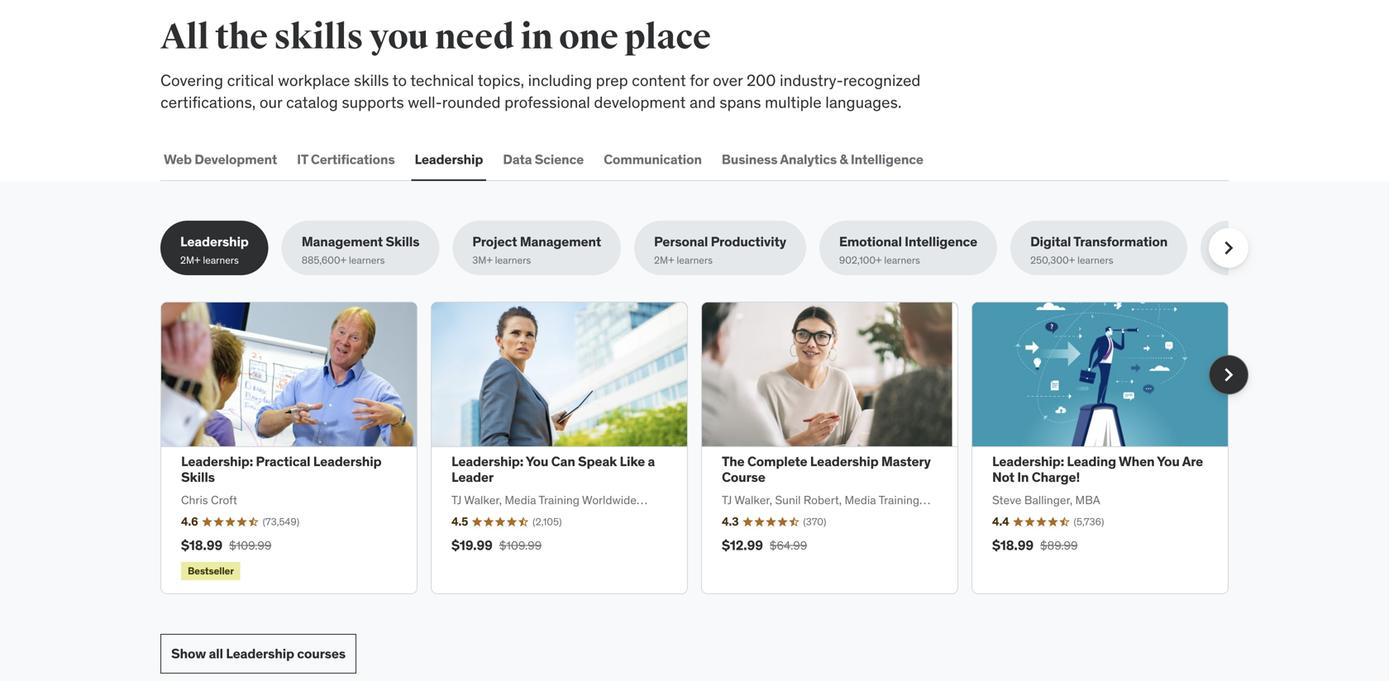 Task type: locate. For each thing, give the bounding box(es) containing it.
0 horizontal spatial you
[[526, 453, 549, 470]]

1 vertical spatial skills
[[181, 469, 215, 486]]

all the skills you need in one place
[[161, 16, 711, 59]]

leadership: left leading
[[993, 453, 1065, 470]]

leadership down web development button
[[180, 233, 249, 250]]

data science button
[[500, 140, 588, 180]]

strategy
[[1280, 233, 1333, 250]]

intelligence inside button
[[851, 151, 924, 168]]

leadership inside the complete leadership mastery course
[[811, 453, 879, 470]]

you left can
[[526, 453, 549, 470]]

emotional intelligence 902,100+ learners
[[840, 233, 978, 267]]

certifications,
[[161, 92, 256, 112]]

are
[[1183, 453, 1204, 470]]

learners
[[203, 254, 239, 267], [349, 254, 385, 267], [495, 254, 531, 267], [677, 254, 713, 267], [885, 254, 921, 267], [1078, 254, 1114, 267], [1242, 254, 1278, 267]]

intelligence right emotional
[[905, 233, 978, 250]]

data science
[[503, 151, 584, 168]]

topics,
[[478, 70, 525, 90]]

development
[[195, 151, 277, 168]]

in
[[521, 16, 553, 59]]

topic filters element
[[161, 221, 1353, 276]]

it certifications
[[297, 151, 395, 168]]

1 management from the left
[[302, 233, 383, 250]]

management up 885,600+ at top left
[[302, 233, 383, 250]]

learners inside business strategy 1m+ learners
[[1242, 254, 1278, 267]]

well-
[[408, 92, 442, 112]]

learners inside project management 3m+ learners
[[495, 254, 531, 267]]

skills
[[274, 16, 363, 59], [354, 70, 389, 90]]

6 learners from the left
[[1078, 254, 1114, 267]]

0 horizontal spatial 2m+
[[180, 254, 201, 267]]

1 horizontal spatial management
[[520, 233, 602, 250]]

not
[[993, 469, 1015, 486]]

courses
[[297, 646, 346, 663]]

2 you from the left
[[1158, 453, 1180, 470]]

2 management from the left
[[520, 233, 602, 250]]

leader
[[452, 469, 494, 486]]

learners inside digital transformation 250,300+ learners
[[1078, 254, 1114, 267]]

science
[[535, 151, 584, 168]]

intelligence
[[851, 151, 924, 168], [905, 233, 978, 250]]

885,600+
[[302, 254, 347, 267]]

leadership: leading when you are not in charge! link
[[993, 453, 1204, 486]]

0 horizontal spatial business
[[722, 151, 778, 168]]

1 horizontal spatial leadership:
[[452, 453, 524, 470]]

business
[[722, 151, 778, 168], [1221, 233, 1277, 250]]

leadership: left practical
[[181, 453, 253, 470]]

management inside project management 3m+ learners
[[520, 233, 602, 250]]

leadership: inside the leadership: leading when you are not in charge!
[[993, 453, 1065, 470]]

3 learners from the left
[[495, 254, 531, 267]]

management inside management skills 885,600+ learners
[[302, 233, 383, 250]]

the complete leadership mastery course
[[722, 453, 931, 486]]

2 learners from the left
[[349, 254, 385, 267]]

multiple
[[765, 92, 822, 112]]

leadership right practical
[[313, 453, 382, 470]]

business down the spans
[[722, 151, 778, 168]]

intelligence inside the emotional intelligence 902,100+ learners
[[905, 233, 978, 250]]

&
[[840, 151, 848, 168]]

business strategy 1m+ learners
[[1221, 233, 1333, 267]]

learners for business strategy
[[1242, 254, 1278, 267]]

skills up supports
[[354, 70, 389, 90]]

1 vertical spatial intelligence
[[905, 233, 978, 250]]

show all leadership courses link
[[161, 635, 357, 674]]

learners inside the emotional intelligence 902,100+ learners
[[885, 254, 921, 267]]

2m+
[[180, 254, 201, 267], [654, 254, 675, 267]]

leadership right all
[[226, 646, 294, 663]]

practical
[[256, 453, 311, 470]]

1 horizontal spatial 2m+
[[654, 254, 675, 267]]

skills up workplace
[[274, 16, 363, 59]]

1 horizontal spatial skills
[[386, 233, 420, 250]]

business inside button
[[722, 151, 778, 168]]

1 learners from the left
[[203, 254, 239, 267]]

3 leadership: from the left
[[993, 453, 1065, 470]]

mastery
[[882, 453, 931, 470]]

leadership: inside leadership: practical leadership skills
[[181, 453, 253, 470]]

digital
[[1031, 233, 1072, 250]]

analytics
[[781, 151, 837, 168]]

7 learners from the left
[[1242, 254, 1278, 267]]

the
[[722, 453, 745, 470]]

leadership inside leadership: practical leadership skills
[[313, 453, 382, 470]]

0 horizontal spatial leadership:
[[181, 453, 253, 470]]

0 vertical spatial skills
[[386, 233, 420, 250]]

you
[[370, 16, 429, 59]]

catalog
[[286, 92, 338, 112]]

2m+ inside leadership 2m+ learners
[[180, 254, 201, 267]]

you inside the leadership: leading when you are not in charge!
[[1158, 453, 1180, 470]]

emotional
[[840, 233, 903, 250]]

management right project
[[520, 233, 602, 250]]

leadership inside button
[[415, 151, 483, 168]]

1 horizontal spatial you
[[1158, 453, 1180, 470]]

learners for management skills
[[349, 254, 385, 267]]

0 horizontal spatial management
[[302, 233, 383, 250]]

0 vertical spatial intelligence
[[851, 151, 924, 168]]

0 vertical spatial business
[[722, 151, 778, 168]]

you left are
[[1158, 453, 1180, 470]]

1 vertical spatial skills
[[354, 70, 389, 90]]

learners inside personal productivity 2m+ learners
[[677, 254, 713, 267]]

our
[[260, 92, 282, 112]]

project management 3m+ learners
[[473, 233, 602, 267]]

1 2m+ from the left
[[180, 254, 201, 267]]

1 horizontal spatial business
[[1221, 233, 1277, 250]]

leadership: left can
[[452, 453, 524, 470]]

1 you from the left
[[526, 453, 549, 470]]

2 2m+ from the left
[[654, 254, 675, 267]]

5 learners from the left
[[885, 254, 921, 267]]

skills inside covering critical workplace skills to technical topics, including prep content for over 200 industry-recognized certifications, our catalog supports well-rounded professional development and spans multiple languages.
[[354, 70, 389, 90]]

business for business strategy 1m+ learners
[[1221, 233, 1277, 250]]

leadership
[[415, 151, 483, 168], [180, 233, 249, 250], [313, 453, 382, 470], [811, 453, 879, 470], [226, 646, 294, 663]]

complete
[[748, 453, 808, 470]]

you inside leadership: you can speak like a leader
[[526, 453, 549, 470]]

learners inside management skills 885,600+ learners
[[349, 254, 385, 267]]

business up 1m+ at the top right of page
[[1221, 233, 1277, 250]]

web
[[164, 151, 192, 168]]

communication
[[604, 151, 702, 168]]

covering critical workplace skills to technical topics, including prep content for over 200 industry-recognized certifications, our catalog supports well-rounded professional development and spans multiple languages.
[[161, 70, 921, 112]]

leadership down "rounded"
[[415, 151, 483, 168]]

1 vertical spatial business
[[1221, 233, 1277, 250]]

leadership: you can speak like a leader
[[452, 453, 655, 486]]

0 horizontal spatial skills
[[181, 469, 215, 486]]

skills inside leadership: practical leadership skills
[[181, 469, 215, 486]]

to
[[393, 70, 407, 90]]

leadership: inside leadership: you can speak like a leader
[[452, 453, 524, 470]]

it certifications button
[[294, 140, 398, 180]]

need
[[435, 16, 515, 59]]

1 leadership: from the left
[[181, 453, 253, 470]]

data
[[503, 151, 532, 168]]

leadership left mastery
[[811, 453, 879, 470]]

2 horizontal spatial leadership:
[[993, 453, 1065, 470]]

2 leadership: from the left
[[452, 453, 524, 470]]

it
[[297, 151, 308, 168]]

2m+ inside personal productivity 2m+ learners
[[654, 254, 675, 267]]

leadership button
[[412, 140, 487, 180]]

one
[[559, 16, 619, 59]]

intelligence right &
[[851, 151, 924, 168]]

learners for project management
[[495, 254, 531, 267]]

you
[[526, 453, 549, 470], [1158, 453, 1180, 470]]

learners for emotional intelligence
[[885, 254, 921, 267]]

rounded
[[442, 92, 501, 112]]

3m+
[[473, 254, 493, 267]]

business inside business strategy 1m+ learners
[[1221, 233, 1277, 250]]

management skills 885,600+ learners
[[302, 233, 420, 267]]

4 learners from the left
[[677, 254, 713, 267]]

next image
[[1216, 362, 1243, 389]]

in
[[1018, 469, 1030, 486]]



Task type: vqa. For each thing, say whether or not it's contained in the screenshot.
top Skills
yes



Task type: describe. For each thing, give the bounding box(es) containing it.
business for business analytics & intelligence
[[722, 151, 778, 168]]

including
[[528, 70, 592, 90]]

business analytics & intelligence button
[[719, 140, 927, 180]]

supports
[[342, 92, 404, 112]]

leadership: leading when you are not in charge!
[[993, 453, 1204, 486]]

carousel element
[[161, 302, 1249, 595]]

learners for personal productivity
[[677, 254, 713, 267]]

speak
[[578, 453, 617, 470]]

productivity
[[711, 233, 787, 250]]

prep
[[596, 70, 628, 90]]

web development
[[164, 151, 277, 168]]

communication button
[[601, 140, 706, 180]]

leadership for leadership: practical leadership skills
[[313, 453, 382, 470]]

can
[[552, 453, 576, 470]]

200
[[747, 70, 776, 90]]

personal productivity 2m+ learners
[[654, 233, 787, 267]]

leadership: for leadership: practical leadership skills
[[181, 453, 253, 470]]

learners for digital transformation
[[1078, 254, 1114, 267]]

business analytics & intelligence
[[722, 151, 924, 168]]

leadership: practical leadership skills
[[181, 453, 382, 486]]

web development button
[[161, 140, 281, 180]]

professional
[[505, 92, 591, 112]]

like
[[620, 453, 645, 470]]

skills inside management skills 885,600+ learners
[[386, 233, 420, 250]]

spans
[[720, 92, 762, 112]]

all
[[161, 16, 209, 59]]

all
[[209, 646, 223, 663]]

for
[[690, 70, 709, 90]]

development
[[594, 92, 686, 112]]

content
[[632, 70, 686, 90]]

902,100+
[[840, 254, 882, 267]]

leadership for show all leadership courses
[[226, 646, 294, 663]]

digital transformation 250,300+ learners
[[1031, 233, 1168, 267]]

leadership 2m+ learners
[[180, 233, 249, 267]]

leadership for the complete leadership mastery course
[[811, 453, 879, 470]]

leadership: for leadership: leading when you are not in charge!
[[993, 453, 1065, 470]]

industry-
[[780, 70, 844, 90]]

leadership: for leadership: you can speak like a leader
[[452, 453, 524, 470]]

workplace
[[278, 70, 350, 90]]

personal
[[654, 233, 708, 250]]

recognized
[[844, 70, 921, 90]]

course
[[722, 469, 766, 486]]

leadership: practical leadership skills link
[[181, 453, 382, 486]]

covering
[[161, 70, 223, 90]]

critical
[[227, 70, 274, 90]]

transformation
[[1074, 233, 1168, 250]]

charge!
[[1032, 469, 1081, 486]]

the complete leadership mastery course link
[[722, 453, 931, 486]]

0 vertical spatial skills
[[274, 16, 363, 59]]

place
[[625, 16, 711, 59]]

technical
[[411, 70, 474, 90]]

250,300+
[[1031, 254, 1076, 267]]

and
[[690, 92, 716, 112]]

leadership: you can speak like a leader link
[[452, 453, 655, 486]]

next image
[[1216, 235, 1243, 262]]

1m+
[[1221, 254, 1240, 267]]

project
[[473, 233, 517, 250]]

languages.
[[826, 92, 902, 112]]

show
[[171, 646, 206, 663]]

show all leadership courses
[[171, 646, 346, 663]]

learners inside leadership 2m+ learners
[[203, 254, 239, 267]]

over
[[713, 70, 743, 90]]

certifications
[[311, 151, 395, 168]]

leadership inside 'topic filters' element
[[180, 233, 249, 250]]

the
[[215, 16, 268, 59]]

leading
[[1068, 453, 1117, 470]]

a
[[648, 453, 655, 470]]

when
[[1119, 453, 1155, 470]]



